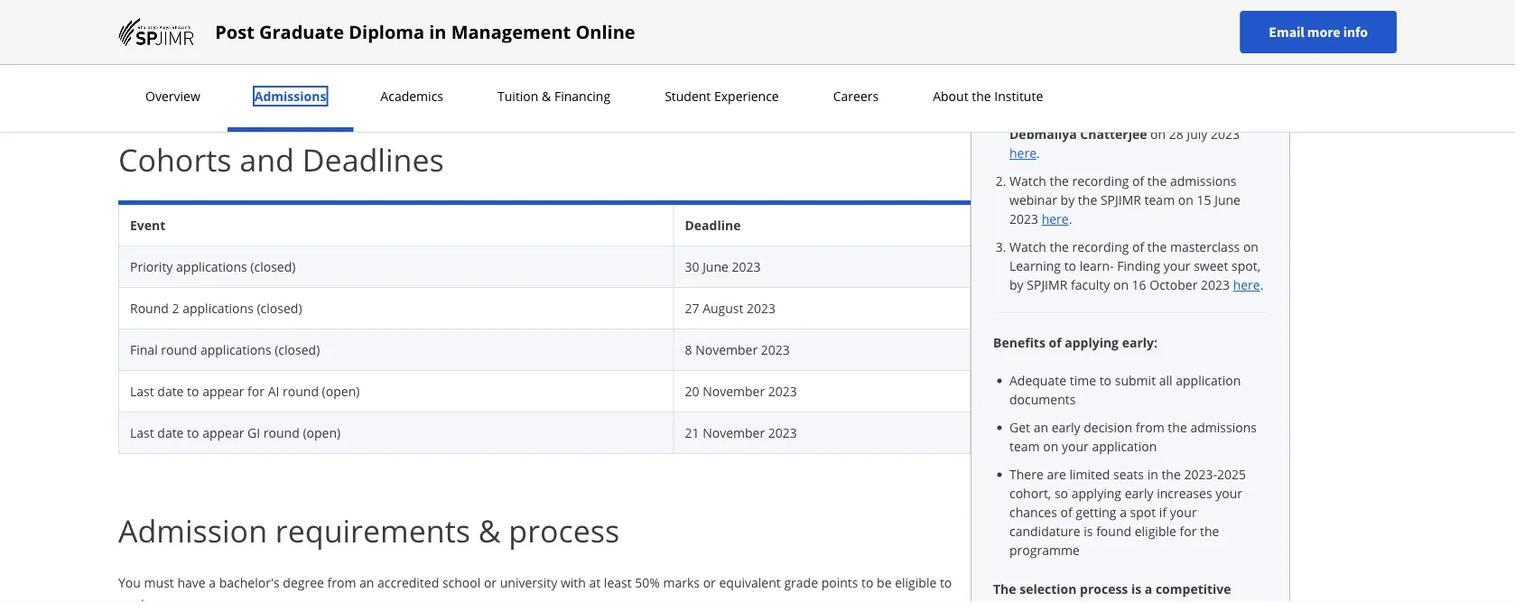 Task type: locate. For each thing, give the bounding box(es) containing it.
will
[[598, 0, 618, 8], [839, 10, 859, 27]]

candidature down clear
[[471, 10, 542, 27]]

limited down "get an early decision from the admissions team on your application" at the bottom of the page
[[1070, 466, 1111, 483]]

seats down "get an early decision from the admissions team on your application" at the bottom of the page
[[1114, 466, 1145, 483]]

1 horizontal spatial so
[[1055, 485, 1069, 502]]

here . for webinar
[[1042, 210, 1073, 228]]

deadline
[[685, 217, 741, 234]]

2 vertical spatial here link
[[1234, 276, 1261, 294]]

team down get
[[1010, 438, 1040, 455]]

is
[[546, 10, 555, 27], [1084, 523, 1094, 540], [1132, 580, 1142, 598]]

pgdm down institute
[[1010, 107, 1048, 124]]

(closed) up final round applications (closed)
[[257, 300, 302, 317]]

0 horizontal spatial decision
[[213, 89, 261, 106]]

1 horizontal spatial chances
[[1010, 504, 1058, 521]]

0 vertical spatial interview
[[890, 0, 944, 8]]

are up the overview
[[191, 67, 210, 84]]

spjimr down on 28 july 2023 here .
[[1101, 192, 1142, 209]]

with
[[135, 10, 160, 27], [1110, 49, 1139, 66], [1230, 88, 1255, 105], [561, 574, 586, 591]]

2 vertical spatial list item
[[1010, 238, 1268, 294]]

1 vertical spatial so
[[1055, 485, 1069, 502]]

increases inside there are limited seats in the 2023-2025 cohort, so applying early increases your chances of getting a spot if your candidature is found eligible for the programme
[[1157, 485, 1213, 502]]

by
[[1061, 192, 1075, 209], [1010, 276, 1024, 294]]

recording up chatterjee on the right
[[1073, 88, 1130, 105]]

0 vertical spatial so
[[439, 67, 452, 84]]

your inside "get an early decision from the admissions team on your application"
[[1062, 438, 1089, 455]]

0 vertical spatial .
[[1037, 145, 1040, 162]]

1 horizontal spatial and
[[570, 67, 592, 84]]

&
[[542, 88, 551, 105], [478, 510, 501, 552]]

on inside on 28 july 2023 here .
[[1151, 126, 1166, 143]]

here . down spot,
[[1234, 276, 1264, 294]]

live q&a sessions with spjimr faculty:
[[994, 49, 1236, 66]]

requirements
[[275, 510, 471, 552]]

increases inside note: there are limited seats in the 2023-2025 cohort, so completing your ai and interview rounds early (if invited) increases your chances of getting an early decision on your candidature.
[[792, 67, 848, 84]]

0 vertical spatial chances
[[881, 67, 929, 84]]

50%
[[635, 574, 660, 591]]

in inside there are limited seats in the 2023-2025 cohort, so applying early increases your chances of getting a spot if your candidature is found eligible for the programme
[[1148, 466, 1159, 483]]

1 horizontal spatial there
[[1010, 466, 1044, 483]]

apply.
[[118, 596, 154, 603]]

watch down debmallya
[[1010, 173, 1047, 190]]

2023 inside watch the recording of the admissions webinar by the spjimr team on 15 june 2023
[[1010, 210, 1039, 228]]

1 recording from the top
[[1073, 88, 1130, 105]]

eligible right points
[[895, 574, 937, 591]]

0 vertical spatial 2023-
[[328, 67, 361, 84]]

offer
[[926, 10, 954, 27]]

ai up last date to appear gi round (open)
[[268, 383, 279, 400]]

1 vertical spatial cohort,
[[1010, 485, 1052, 502]]

watch up learning
[[1010, 238, 1047, 256]]

of inside watch the recording of the admissions webinar by the spjimr team on 15 june 2023
[[1133, 173, 1145, 190]]

2025 inside there are limited seats in the 2023-2025 cohort, so applying early increases your chances of getting a spot if your candidature is found eligible for the programme
[[1218, 466, 1247, 483]]

academics
[[381, 88, 444, 105]]

2 date from the top
[[157, 425, 184, 442]]

for inside there are limited seats in the 2023-2025 cohort, so applying early increases your chances of getting a spot if your candidature is found eligible for the programme
[[1180, 523, 1197, 540]]

2 recording from the top
[[1073, 173, 1130, 190]]

3 recording from the top
[[1073, 238, 1130, 256]]

1 vertical spatial and
[[240, 139, 294, 181]]

online down final
[[696, 10, 734, 27]]

0 vertical spatial recording
[[1073, 88, 1130, 105]]

by inside watch the recording of the admissions webinar by the spjimr team on 15 june 2023
[[1061, 192, 1075, 209]]

here up learning
[[1042, 210, 1069, 228]]

0 horizontal spatial application
[[1093, 438, 1158, 455]]

adequate
[[1010, 372, 1067, 389]]

2 last from the top
[[130, 425, 154, 442]]

1 vertical spatial admissions
[[1191, 419, 1257, 436]]

chances up programme at right
[[1010, 504, 1058, 521]]

a inside if you successfully clear the ai round, you will be invited for a final round of an online panel interview with the spjimr faculty. after the interview round, if your candidature is found fit for the pgdm online programme, you will receive an offer of admission from spjimr.
[[703, 0, 710, 8]]

1 vertical spatial if
[[1160, 504, 1167, 521]]

spjimr left faculty:
[[1142, 49, 1185, 66]]

cohort, inside there are limited seats in the 2023-2025 cohort, so applying early increases your chances of getting a spot if your candidature is found eligible for the programme
[[1010, 485, 1052, 502]]

0 horizontal spatial limited
[[214, 67, 254, 84]]

tuition
[[498, 88, 539, 105]]

1 watch from the top
[[1010, 88, 1047, 105]]

applying up time
[[1065, 334, 1119, 351]]

27
[[685, 300, 700, 317]]

on 28 july 2023 here .
[[1010, 126, 1240, 162]]

2023 up 20 november 2023
[[761, 341, 790, 359]]

round
[[742, 0, 778, 8], [161, 341, 197, 359], [283, 383, 319, 400], [264, 425, 300, 442]]

from down "adequate time to submit all application documents" list item
[[1136, 419, 1165, 436]]

spjimr down learning
[[1027, 276, 1068, 294]]

chairperson,
[[1097, 107, 1178, 124]]

get an early decision from the admissions team on your application list item
[[1010, 418, 1268, 456]]

1 horizontal spatial increases
[[1157, 485, 1213, 502]]

of up chairperson,
[[1133, 88, 1145, 105]]

round,
[[531, 0, 570, 8], [388, 10, 427, 27]]

experience
[[715, 88, 779, 105]]

ai up 'management'
[[516, 0, 527, 8]]

management
[[451, 19, 571, 44]]

watch the recording of q&a webinar with pgdm online chairperson, dr. debmallya chatterjee
[[1010, 88, 1255, 143]]

0 horizontal spatial in
[[292, 67, 303, 84]]

if you successfully clear the ai round, you will be invited for a final round of an online panel interview with the spjimr faculty. after the interview round, if your candidature is found fit for the pgdm online programme, you will receive an offer of admission from spjimr. list item
[[135, 0, 971, 47]]

here for watch the recording of the masterclass on learning to learn- finding your sweet spot, by spjimr faculty on 16 october 2023
[[1234, 276, 1261, 294]]

interview
[[890, 0, 944, 8], [330, 10, 385, 27]]

1 date from the top
[[157, 383, 184, 400]]

2023 right the july
[[1211, 126, 1240, 143]]

an left offer
[[908, 10, 922, 27]]

0 vertical spatial ai
[[516, 0, 527, 8]]

an
[[796, 0, 811, 8], [908, 10, 922, 27], [162, 89, 177, 106], [1034, 419, 1049, 436], [360, 574, 374, 591]]

webinar up dr.
[[1178, 88, 1226, 105]]

2 or from the left
[[703, 574, 716, 591]]

2 list from the top
[[1001, 371, 1268, 560]]

of
[[781, 0, 793, 8], [957, 10, 969, 27], [932, 67, 944, 84], [1133, 88, 1145, 105], [1133, 173, 1145, 190], [1133, 238, 1145, 256], [1049, 334, 1062, 351], [1061, 504, 1073, 521]]

1 vertical spatial chances
[[1010, 504, 1058, 521]]

spot
[[1131, 504, 1157, 521]]

you down online
[[814, 10, 836, 27]]

watch for watch the recording of q&a webinar with pgdm online chairperson, dr. debmallya chatterjee
[[1010, 88, 1047, 105]]

team
[[1145, 192, 1175, 209], [1010, 438, 1040, 455]]

0 horizontal spatial candidature
[[471, 10, 542, 27]]

0 horizontal spatial ai
[[268, 383, 279, 400]]

final round applications (closed)
[[130, 341, 320, 359]]

1 vertical spatial in
[[292, 67, 303, 84]]

be right points
[[877, 574, 892, 591]]

0 horizontal spatial and
[[240, 139, 294, 181]]

1 appear from the top
[[202, 383, 244, 400]]

& right tuition
[[542, 88, 551, 105]]

q&a inside watch the recording of q&a webinar with pgdm online chairperson, dr. debmallya chatterjee
[[1148, 88, 1175, 105]]

online
[[814, 0, 851, 8]]

2 vertical spatial november
[[703, 425, 765, 442]]

round up last date to appear gi round (open)
[[283, 383, 319, 400]]

0 vertical spatial by
[[1061, 192, 1075, 209]]

2 watch from the top
[[1010, 173, 1047, 190]]

time
[[1070, 372, 1097, 389]]

application
[[1176, 372, 1241, 389], [1093, 438, 1158, 455]]

1 horizontal spatial seats
[[1114, 466, 1145, 483]]

1 horizontal spatial june
[[1215, 192, 1241, 209]]

on
[[265, 89, 280, 106], [1151, 126, 1166, 143], [1179, 192, 1194, 209], [1244, 238, 1259, 256], [1114, 276, 1129, 294], [1044, 438, 1059, 455]]

online inside watch the recording of q&a webinar with pgdm online chairperson, dr. debmallya chatterjee
[[1052, 107, 1094, 124]]

november right 20
[[703, 383, 765, 400]]

so inside note: there are limited seats in the 2023-2025 cohort, so completing your ai and interview rounds early (if invited) increases your chances of getting an early decision on your candidature.
[[439, 67, 452, 84]]

november right 8
[[696, 341, 758, 359]]

an inside you must have a bachelor's degree from an accredited school or university with at least 50% marks or equivalent grade points to be eligible to apply.
[[360, 574, 374, 591]]

1 vertical spatial by
[[1010, 276, 1024, 294]]

1 horizontal spatial here
[[1042, 210, 1069, 228]]

(closed) up last date to appear for ai round (open)
[[275, 341, 320, 359]]

watch inside watch the recording of the masterclass on learning to learn- finding your sweet spot, by spjimr faculty on 16 october 2023
[[1010, 238, 1047, 256]]

for up gi
[[248, 383, 265, 400]]

0 vertical spatial there
[[154, 67, 188, 84]]

if
[[352, 0, 360, 8]]

(closed) for round 2 applications (closed)
[[257, 300, 302, 317]]

with inside you must have a bachelor's degree from an accredited school or university with at least 50% marks or equivalent grade points to be eligible to apply.
[[561, 574, 586, 591]]

0 vertical spatial list
[[1001, 87, 1268, 294]]

1 vertical spatial application
[[1093, 438, 1158, 455]]

on inside note: there are limited seats in the 2023-2025 cohort, so completing your ai and interview rounds early (if invited) increases your chances of getting an early decision on your candidature.
[[265, 89, 280, 106]]

of down on 28 july 2023 here .
[[1133, 173, 1145, 190]]

0 horizontal spatial by
[[1010, 276, 1024, 294]]

1 vertical spatial date
[[157, 425, 184, 442]]

process up at
[[509, 510, 620, 552]]

bachelor's
[[219, 574, 280, 591]]

0 vertical spatial round,
[[531, 0, 570, 8]]

pgdm
[[655, 10, 692, 27], [1010, 107, 1048, 124]]

adequate time to submit all application documents list item
[[1010, 371, 1268, 409]]

round, down successfully
[[388, 10, 427, 27]]

0 horizontal spatial process
[[509, 510, 620, 552]]

admissions
[[1171, 173, 1237, 190], [1191, 419, 1257, 436]]

watch inside watch the recording of q&a webinar with pgdm online chairperson, dr. debmallya chatterjee
[[1010, 88, 1047, 105]]

to
[[1065, 257, 1077, 275], [1100, 372, 1112, 389], [187, 383, 199, 400], [187, 425, 199, 442], [862, 574, 874, 591], [940, 574, 952, 591]]

q&a up chairperson,
[[1148, 88, 1175, 105]]

priority applications (closed)
[[130, 258, 296, 276]]

june
[[1215, 192, 1241, 209], [703, 258, 729, 276]]

decision inside note: there are limited seats in the 2023-2025 cohort, so completing your ai and interview rounds early (if invited) increases your chances of getting an early decision on your candidature.
[[213, 89, 261, 106]]

points
[[822, 574, 859, 591]]

so up programme at right
[[1055, 485, 1069, 502]]

november right 21
[[703, 425, 765, 442]]

3 watch from the top
[[1010, 238, 1047, 256]]

2 vertical spatial from
[[327, 574, 356, 591]]

by down learning
[[1010, 276, 1024, 294]]

application down the adequate time to submit all application documents on the bottom right of the page
[[1093, 438, 1158, 455]]

from right degree
[[327, 574, 356, 591]]

1 vertical spatial eligible
[[895, 574, 937, 591]]

0 vertical spatial from
[[198, 29, 227, 46]]

(open)
[[322, 383, 360, 400], [303, 425, 341, 442]]

spjimr inside watch the recording of the admissions webinar by the spjimr team on 15 june 2023
[[1101, 192, 1142, 209]]

round up programme,
[[742, 0, 778, 8]]

ai inside if you successfully clear the ai round, you will be invited for a final round of an online panel interview with the spjimr faculty. after the interview round, if your candidature is found fit for the pgdm online programme, you will receive an offer of admission from spjimr.
[[516, 0, 527, 8]]

of up about
[[932, 67, 944, 84]]

2 horizontal spatial .
[[1261, 276, 1264, 294]]

or right the school
[[484, 574, 497, 591]]

1 horizontal spatial is
[[1084, 523, 1094, 540]]

for right invited
[[682, 0, 699, 8]]

0 vertical spatial 2025
[[361, 67, 390, 84]]

0 vertical spatial here .
[[1042, 210, 1073, 228]]

competitive
[[1156, 580, 1232, 598]]

.
[[1037, 145, 1040, 162], [1069, 210, 1073, 228], [1261, 276, 1264, 294]]

recording inside watch the recording of the admissions webinar by the spjimr team on 15 june 2023
[[1073, 173, 1130, 190]]

1 horizontal spatial candidature
[[1010, 523, 1081, 540]]

2 horizontal spatial here link
[[1234, 276, 1261, 294]]

list item containing watch the recording of the masterclass on learning to learn- finding your sweet spot, by spjimr faculty on 16 october 2023
[[1010, 238, 1268, 294]]

be inside you must have a bachelor's degree from an accredited school or university with at least 50% marks or equivalent grade points to be eligible to apply.
[[877, 574, 892, 591]]

0 horizontal spatial chances
[[881, 67, 929, 84]]

3 list item from the top
[[1010, 238, 1268, 294]]

. inside on 28 july 2023 here .
[[1037, 145, 1040, 162]]

here . for on
[[1234, 276, 1264, 294]]

increases
[[792, 67, 848, 84], [1157, 485, 1213, 502]]

1 horizontal spatial be
[[877, 574, 892, 591]]

0 horizontal spatial there
[[154, 67, 188, 84]]

0 horizontal spatial online
[[576, 19, 636, 44]]

28
[[1170, 126, 1184, 143]]

0 vertical spatial will
[[598, 0, 618, 8]]

on up spot,
[[1244, 238, 1259, 256]]

(closed) for final round applications (closed)
[[275, 341, 320, 359]]

& up the school
[[478, 510, 501, 552]]

here for watch the recording of the admissions webinar by the spjimr team on 15 june 2023
[[1042, 210, 1069, 228]]

1 vertical spatial .
[[1069, 210, 1073, 228]]

note:
[[118, 67, 150, 84]]

q&a
[[1023, 49, 1051, 66], [1148, 88, 1175, 105]]

list containing watch the recording of q&a webinar with
[[1001, 87, 1268, 294]]

the up admissions link
[[306, 67, 325, 84]]

learning
[[1010, 257, 1061, 275]]

application inside the adequate time to submit all application documents
[[1176, 372, 1241, 389]]

1 last from the top
[[130, 383, 154, 400]]

with inside if you successfully clear the ai round, you will be invited for a final round of an online panel interview with the spjimr faculty. after the interview round, if your candidature is found fit for the pgdm online programme, you will receive an offer of admission from spjimr.
[[135, 10, 160, 27]]

from inside if you successfully clear the ai round, you will be invited for a final round of an online panel interview with the spjimr faculty. after the interview round, if your candidature is found fit for the pgdm online programme, you will receive an offer of admission from spjimr.
[[198, 29, 227, 46]]

with inside watch the recording of q&a webinar with pgdm online chairperson, dr. debmallya chatterjee
[[1230, 88, 1255, 105]]

0 horizontal spatial q&a
[[1023, 49, 1051, 66]]

a inside the selection process is a competitive merit-based process.
[[1145, 580, 1153, 598]]

1 horizontal spatial here .
[[1234, 276, 1264, 294]]

recording inside watch the recording of the masterclass on learning to learn- finding your sweet spot, by spjimr faculty on 16 october 2023
[[1073, 238, 1130, 256]]

1 vertical spatial (closed)
[[257, 300, 302, 317]]

application inside "get an early decision from the admissions team on your application"
[[1093, 438, 1158, 455]]

1 horizontal spatial online
[[696, 10, 734, 27]]

is left competitive on the bottom right
[[1132, 580, 1142, 598]]

1 vertical spatial webinar
[[1010, 192, 1058, 209]]

getting
[[118, 89, 159, 106], [1076, 504, 1117, 521]]

recording inside watch the recording of q&a webinar with pgdm online chairperson, dr. debmallya chatterjee
[[1073, 88, 1130, 105]]

the
[[493, 0, 513, 8], [163, 10, 182, 27], [308, 10, 327, 27], [632, 10, 652, 27], [306, 67, 325, 84], [972, 88, 992, 105], [1050, 88, 1070, 105], [1050, 173, 1070, 190], [1148, 173, 1167, 190], [1078, 192, 1098, 209], [1050, 238, 1070, 256], [1148, 238, 1167, 256], [1168, 419, 1188, 436], [1162, 466, 1181, 483], [1201, 523, 1220, 540]]

november for 8
[[696, 341, 758, 359]]

0 horizontal spatial team
[[1010, 438, 1040, 455]]

last date to appear for ai round (open)
[[130, 383, 360, 400]]

there inside there are limited seats in the 2023-2025 cohort, so applying early increases your chances of getting a spot if your candidature is found eligible for the programme
[[1010, 466, 1044, 483]]

of inside watch the recording of q&a webinar with pgdm online chairperson, dr. debmallya chatterjee
[[1133, 88, 1145, 105]]

a inside there are limited seats in the 2023-2025 cohort, so applying early increases your chances of getting a spot if your candidature is found eligible for the programme
[[1120, 504, 1127, 521]]

1 vertical spatial pgdm
[[1010, 107, 1048, 124]]

2023 down sweet
[[1201, 276, 1230, 294]]

8 november 2023
[[685, 341, 790, 359]]

watch inside watch the recording of the admissions webinar by the spjimr team on 15 june 2023
[[1010, 173, 1047, 190]]

will up fit
[[598, 0, 618, 8]]

0 vertical spatial if
[[430, 10, 438, 27]]

date left gi
[[157, 425, 184, 442]]

be left invited
[[621, 0, 636, 8]]

on inside "get an early decision from the admissions team on your application"
[[1044, 438, 1059, 455]]

sessions
[[1054, 49, 1107, 66]]

you left invited
[[573, 0, 595, 8]]

0 horizontal spatial if
[[430, 10, 438, 27]]

process up process.
[[1080, 580, 1129, 598]]

getting inside note: there are limited seats in the 2023-2025 cohort, so completing your ai and interview rounds early (if invited) increases your chances of getting an early decision on your candidature.
[[118, 89, 159, 106]]

get
[[1010, 419, 1031, 436]]

you right if
[[363, 0, 385, 8]]

last
[[130, 383, 154, 400], [130, 425, 154, 442]]

1 vertical spatial found
[[1097, 523, 1132, 540]]

an right get
[[1034, 419, 1049, 436]]

recording for learn-
[[1073, 238, 1130, 256]]

of inside watch the recording of the masterclass on learning to learn- finding your sweet spot, by spjimr faculty on 16 october 2023
[[1133, 238, 1145, 256]]

will down online
[[839, 10, 859, 27]]

2
[[172, 300, 179, 317]]

a
[[703, 0, 710, 8], [1120, 504, 1127, 521], [209, 574, 216, 591], [1145, 580, 1153, 598]]

0 vertical spatial decision
[[213, 89, 261, 106]]

1 or from the left
[[484, 574, 497, 591]]

1 vertical spatial list
[[1001, 371, 1268, 560]]

there are limited seats in the 2023-2025 cohort, so applying early increases your chances of getting a spot if your candidature is found eligible for the programme list item
[[1010, 465, 1268, 560]]

0 horizontal spatial from
[[198, 29, 227, 46]]

eligible
[[1135, 523, 1177, 540], [895, 574, 937, 591]]

0 horizontal spatial getting
[[118, 89, 159, 106]]

recording up learn-
[[1073, 238, 1130, 256]]

2023- inside there are limited seats in the 2023-2025 cohort, so applying early increases your chances of getting a spot if your candidature is found eligible for the programme
[[1185, 466, 1218, 483]]

increases up careers link
[[792, 67, 848, 84]]

academics link
[[375, 88, 449, 105]]

0 vertical spatial candidature
[[471, 10, 542, 27]]

2 appear from the top
[[202, 425, 244, 442]]

increases down get an early decision from the admissions team on your application list item
[[1157, 485, 1213, 502]]

team left 15
[[1145, 192, 1175, 209]]

2025 inside note: there are limited seats in the 2023-2025 cohort, so completing your ai and interview rounds early (if invited) increases your chances of getting an early decision on your candidature.
[[361, 67, 390, 84]]

2023 right august
[[747, 300, 776, 317]]

the inside watch the recording of q&a webinar with pgdm online chairperson, dr. debmallya chatterjee
[[1050, 88, 1070, 105]]

candidature
[[471, 10, 542, 27], [1010, 523, 1081, 540]]

post
[[215, 19, 255, 44]]

so up academics link
[[439, 67, 452, 84]]

panel
[[854, 0, 887, 8]]

online up interview
[[576, 19, 636, 44]]

appear left gi
[[202, 425, 244, 442]]

0 vertical spatial june
[[1215, 192, 1241, 209]]

1 vertical spatial november
[[703, 383, 765, 400]]

you must have a bachelor's degree from an accredited school or university with at least 50% marks or equivalent grade points to be eligible to apply.
[[118, 574, 952, 603]]

8
[[685, 341, 692, 359]]

1 horizontal spatial you
[[573, 0, 595, 8]]

2 vertical spatial (closed)
[[275, 341, 320, 359]]

2023 up learning
[[1010, 210, 1039, 228]]

of up programme,
[[781, 0, 793, 8]]

about
[[933, 88, 969, 105]]

student experience link
[[660, 88, 785, 105]]

2 vertical spatial in
[[1148, 466, 1159, 483]]

and down admissions link
[[240, 139, 294, 181]]

cohort,
[[394, 67, 435, 84], [1010, 485, 1052, 502]]

found inside there are limited seats in the 2023-2025 cohort, so applying early increases your chances of getting a spot if your candidature is found eligible for the programme
[[1097, 523, 1132, 540]]

found inside if you successfully clear the ai round, you will be invited for a final round of an online panel interview with the spjimr faculty. after the interview round, if your candidature is found fit for the pgdm online programme, you will receive an offer of admission from spjimr.
[[558, 10, 593, 27]]

school
[[443, 574, 481, 591]]

spjimr inside watch the recording of the masterclass on learning to learn- finding your sweet spot, by spjimr faculty on 16 october 2023
[[1027, 276, 1068, 294]]

after
[[276, 10, 305, 27]]

0 vertical spatial is
[[546, 10, 555, 27]]

last for last date to appear for ai round (open)
[[130, 383, 154, 400]]

spjimr.
[[230, 29, 275, 46]]

applications for 2
[[183, 300, 254, 317]]

1 vertical spatial here link
[[1042, 210, 1069, 228]]

by down debmallya
[[1061, 192, 1075, 209]]

chances
[[881, 67, 929, 84], [1010, 504, 1058, 521]]

sweet
[[1194, 257, 1229, 275]]

to right points
[[862, 574, 874, 591]]

applications up last date to appear for ai round (open)
[[200, 341, 272, 359]]

1 horizontal spatial here link
[[1042, 210, 1069, 228]]

to inside watch the recording of the masterclass on learning to learn- finding your sweet spot, by spjimr faculty on 16 october 2023
[[1065, 257, 1077, 275]]

limited inside there are limited seats in the 2023-2025 cohort, so applying early increases your chances of getting a spot if your candidature is found eligible for the programme
[[1070, 466, 1111, 483]]

here link down spot,
[[1234, 276, 1261, 294]]

is inside the selection process is a competitive merit-based process.
[[1132, 580, 1142, 598]]

early up spot
[[1125, 485, 1154, 502]]

in inside note: there are limited seats in the 2023-2025 cohort, so completing your ai and interview rounds early (if invited) increases your chances of getting an early decision on your candidature.
[[292, 67, 303, 84]]

1 vertical spatial appear
[[202, 425, 244, 442]]

list item
[[1010, 87, 1268, 163], [1010, 172, 1268, 229], [1010, 238, 1268, 294]]

0 vertical spatial applying
[[1065, 334, 1119, 351]]

0 horizontal spatial found
[[558, 10, 593, 27]]

0 horizontal spatial increases
[[792, 67, 848, 84]]

list
[[1001, 87, 1268, 294], [1001, 371, 1268, 560]]

november for 20
[[703, 383, 765, 400]]

0 horizontal spatial here .
[[1042, 210, 1073, 228]]

of inside there are limited seats in the 2023-2025 cohort, so applying early increases your chances of getting a spot if your candidature is found eligible for the programme
[[1061, 504, 1073, 521]]

eligible down spot
[[1135, 523, 1177, 540]]

applications
[[176, 258, 247, 276], [183, 300, 254, 317], [200, 341, 272, 359]]

0 vertical spatial team
[[1145, 192, 1175, 209]]

to left learn-
[[1065, 257, 1077, 275]]

2 vertical spatial ai
[[268, 383, 279, 400]]

0 vertical spatial pgdm
[[655, 10, 692, 27]]

0 horizontal spatial here
[[1010, 145, 1037, 162]]

1 list item from the top
[[1010, 87, 1268, 163]]

with right sessions
[[1110, 49, 1139, 66]]

here link
[[1010, 145, 1037, 162], [1042, 210, 1069, 228], [1234, 276, 1261, 294]]

. up faculty
[[1069, 210, 1073, 228]]

team inside "get an early decision from the admissions team on your application"
[[1010, 438, 1040, 455]]

1 list from the top
[[1001, 87, 1268, 294]]

s.p. jain institute of management and research image
[[118, 18, 194, 47]]

here down debmallya
[[1010, 145, 1037, 162]]

1 horizontal spatial by
[[1061, 192, 1075, 209]]

be inside if you successfully clear the ai round, you will be invited for a final round of an online panel interview with the spjimr faculty. after the interview round, if your candidature is found fit for the pgdm online programme, you will receive an offer of admission from spjimr.
[[621, 0, 636, 8]]

. for learning
[[1261, 276, 1264, 294]]

found down spot
[[1097, 523, 1132, 540]]

1 horizontal spatial webinar
[[1178, 88, 1226, 105]]

in down successfully
[[429, 19, 447, 44]]

appear for gi
[[202, 425, 244, 442]]

an down admission
[[162, 89, 177, 106]]

online inside if you successfully clear the ai round, you will be invited for a final round of an online panel interview with the spjimr faculty. after the interview round, if your candidature is found fit for the pgdm online programme, you will receive an offer of admission from spjimr.
[[696, 10, 734, 27]]

2 list item from the top
[[1010, 172, 1268, 229]]

1 horizontal spatial process
[[1080, 580, 1129, 598]]

if
[[430, 10, 438, 27], [1160, 504, 1167, 521]]

for
[[682, 0, 699, 8], [612, 10, 629, 27], [248, 383, 265, 400], [1180, 523, 1197, 540]]

1 vertical spatial applications
[[183, 300, 254, 317]]

2 horizontal spatial ai
[[555, 67, 567, 84]]

here link for watch the recording of the masterclass on learning to learn- finding your sweet spot, by spjimr faculty on 16 october 2023
[[1234, 276, 1261, 294]]

or right "marks"
[[703, 574, 716, 591]]

pgdm inside if you successfully clear the ai round, you will be invited for a final round of an online panel interview with the spjimr faculty. after the interview round, if your candidature is found fit for the pgdm online programme, you will receive an offer of admission from spjimr.
[[655, 10, 692, 27]]

list item containing watch the recording of q&a webinar with
[[1010, 87, 1268, 163]]

from left spjimr.
[[198, 29, 227, 46]]

if right spot
[[1160, 504, 1167, 521]]



Task type: vqa. For each thing, say whether or not it's contained in the screenshot.
J.'s since
no



Task type: describe. For each thing, give the bounding box(es) containing it.
admission requirements & process
[[118, 510, 620, 552]]

for right fit
[[612, 10, 629, 27]]

0 vertical spatial (open)
[[322, 383, 360, 400]]

webinar inside watch the recording of the admissions webinar by the spjimr team on 15 june 2023
[[1010, 192, 1058, 209]]

1 vertical spatial round,
[[388, 10, 427, 27]]

eligible inside you must have a bachelor's degree from an accredited school or university with at least 50% marks or equivalent grade points to be eligible to apply.
[[895, 574, 937, 591]]

ai for you
[[516, 0, 527, 8]]

the down invited
[[632, 10, 652, 27]]

student experience
[[665, 88, 779, 105]]

all
[[1160, 372, 1173, 389]]

1 vertical spatial will
[[839, 10, 859, 27]]

admissions link
[[249, 88, 332, 105]]

about the institute
[[933, 88, 1044, 105]]

0 vertical spatial process
[[509, 510, 620, 552]]

there are limited seats in the 2023-2025 cohort, so applying early increases your chances of getting a spot if your candidature is found eligible for the programme
[[1010, 466, 1247, 559]]

merit-
[[994, 602, 1033, 603]]

invited
[[639, 0, 679, 8]]

round 2 applications (closed)
[[130, 300, 302, 317]]

date for last date to appear for ai round (open)
[[157, 383, 184, 400]]

early up cohorts
[[181, 89, 209, 106]]

2023 down 20 november 2023
[[769, 425, 798, 442]]

admissions inside watch the recording of the admissions webinar by the spjimr team on 15 june 2023
[[1171, 173, 1237, 190]]

cohorts and deadlines
[[118, 139, 444, 181]]

cohorts
[[118, 139, 232, 181]]

1 vertical spatial june
[[703, 258, 729, 276]]

programme,
[[738, 10, 811, 27]]

0 horizontal spatial will
[[598, 0, 618, 8]]

ai inside note: there are limited seats in the 2023-2025 cohort, so completing your ai and interview rounds early (if invited) increases your chances of getting an early decision on your candidature.
[[555, 67, 567, 84]]

the
[[994, 580, 1017, 598]]

early inside there are limited seats in the 2023-2025 cohort, so applying early increases your chances of getting a spot if your candidature is found eligible for the programme
[[1125, 485, 1154, 502]]

marks
[[663, 574, 700, 591]]

october
[[1150, 276, 1198, 294]]

accredited
[[378, 574, 439, 591]]

0 vertical spatial &
[[542, 88, 551, 105]]

limited inside note: there are limited seats in the 2023-2025 cohort, so completing your ai and interview rounds early (if invited) increases your chances of getting an early decision on your candidature.
[[214, 67, 254, 84]]

eligible inside there are limited seats in the 2023-2025 cohort, so applying early increases your chances of getting a spot if your candidature is found eligible for the programme
[[1135, 523, 1177, 540]]

tuition & financing
[[498, 88, 611, 105]]

applying inside there are limited seats in the 2023-2025 cohort, so applying early increases your chances of getting a spot if your candidature is found eligible for the programme
[[1072, 485, 1122, 502]]

email more info button
[[1241, 11, 1397, 53]]

round right gi
[[264, 425, 300, 442]]

21 november 2023
[[685, 425, 798, 442]]

from inside "get an early decision from the admissions team on your application"
[[1136, 419, 1165, 436]]

financing
[[555, 88, 611, 105]]

1 horizontal spatial round,
[[531, 0, 570, 8]]

0 vertical spatial here link
[[1010, 145, 1037, 162]]

graduate
[[259, 19, 344, 44]]

watch the recording of the admissions webinar by the spjimr team on 15 june 2023
[[1010, 173, 1241, 228]]

faculty:
[[1189, 49, 1236, 66]]

more
[[1308, 23, 1341, 41]]

0 horizontal spatial you
[[363, 0, 385, 8]]

fit
[[597, 10, 609, 27]]

institute
[[995, 88, 1044, 105]]

27 august 2023
[[685, 300, 776, 317]]

2023- inside note: there are limited seats in the 2023-2025 cohort, so completing your ai and interview rounds early (if invited) increases your chances of getting an early decision on your candidature.
[[328, 67, 361, 84]]

an left online
[[796, 0, 811, 8]]

1 vertical spatial (open)
[[303, 425, 341, 442]]

the down get an early decision from the admissions team on your application list item
[[1162, 466, 1181, 483]]

the down debmallya
[[1050, 173, 1070, 190]]

so inside there are limited seats in the 2023-2025 cohort, so applying early increases your chances of getting a spot if your candidature is found eligible for the programme
[[1055, 485, 1069, 502]]

the up competitive on the bottom right
[[1201, 523, 1220, 540]]

post graduate diploma in management online
[[215, 19, 636, 44]]

team inside watch the recording of the admissions webinar by the spjimr team on 15 june 2023
[[1145, 192, 1175, 209]]

november for 21
[[703, 425, 765, 442]]

debmallya
[[1010, 126, 1077, 143]]

you
[[118, 574, 141, 591]]

cohort, inside note: there are limited seats in the 2023-2025 cohort, so completing your ai and interview rounds early (if invited) increases your chances of getting an early decision on your candidature.
[[394, 67, 435, 84]]

candidature inside if you successfully clear the ai round, you will be invited for a final round of an online panel interview with the spjimr faculty. after the interview round, if your candidature is found fit for the pgdm online programme, you will receive an offer of admission from spjimr.
[[471, 10, 542, 27]]

overview link
[[140, 88, 206, 105]]

are inside there are limited seats in the 2023-2025 cohort, so applying early increases your chances of getting a spot if your candidature is found eligible for the programme
[[1047, 466, 1067, 483]]

on inside watch the recording of the admissions webinar by the spjimr team on 15 june 2023
[[1179, 192, 1194, 209]]

by inside watch the recording of the masterclass on learning to learn- finding your sweet spot, by spjimr faculty on 16 october 2023
[[1010, 276, 1024, 294]]

2023 up 21 november 2023
[[769, 383, 798, 400]]

decision inside "get an early decision from the admissions team on your application"
[[1084, 419, 1133, 436]]

round right the final
[[161, 341, 197, 359]]

seats inside note: there are limited seats in the 2023-2025 cohort, so completing your ai and interview rounds early (if invited) increases your chances of getting an early decision on your candidature.
[[258, 67, 288, 84]]

1 horizontal spatial in
[[429, 19, 447, 44]]

admissions inside "get an early decision from the admissions team on your application"
[[1191, 419, 1257, 436]]

university
[[500, 574, 558, 591]]

watch for watch the recording of the masterclass on learning to learn- finding your sweet spot, by spjimr faculty on 16 october 2023
[[1010, 238, 1047, 256]]

gi
[[248, 425, 260, 442]]

overview
[[145, 88, 200, 105]]

spot,
[[1232, 257, 1261, 275]]

1 horizontal spatial interview
[[890, 0, 944, 8]]

last date to appear gi round (open)
[[130, 425, 341, 442]]

there inside note: there are limited seats in the 2023-2025 cohort, so completing your ai and interview rounds early (if invited) increases your chances of getting an early decision on your candidature.
[[154, 67, 188, 84]]

20
[[685, 383, 700, 400]]

early up the student experience link
[[699, 67, 728, 84]]

the inside "get an early decision from the admissions team on your application"
[[1168, 419, 1188, 436]]

round inside if you successfully clear the ai round, you will be invited for a final round of an online panel interview with the spjimr faculty. after the interview round, if your candidature is found fit for the pgdm online programme, you will receive an offer of admission from spjimr.
[[742, 0, 778, 8]]

get an early decision from the admissions team on your application
[[1010, 419, 1257, 455]]

grade
[[784, 574, 818, 591]]

a inside you must have a bachelor's degree from an accredited school or university with at least 50% marks or equivalent grade points to be eligible to apply.
[[209, 574, 216, 591]]

30 june 2023
[[685, 258, 761, 276]]

last for last date to appear gi round (open)
[[130, 425, 154, 442]]

watch the recording of the masterclass on learning to learn- finding your sweet spot, by spjimr faculty on 16 october 2023
[[1010, 238, 1261, 294]]

the right after
[[308, 10, 327, 27]]

the right about
[[972, 88, 992, 105]]

about the institute link
[[928, 88, 1049, 105]]

note: there are limited seats in the 2023-2025 cohort, so completing your ai and interview rounds early (if invited) increases your chances of getting an early decision on your candidature.
[[118, 67, 944, 106]]

email
[[1270, 23, 1305, 41]]

the inside note: there are limited seats in the 2023-2025 cohort, so completing your ai and interview rounds early (if invited) increases your chances of getting an early decision on your candidature.
[[306, 67, 325, 84]]

interview
[[596, 67, 650, 84]]

the up learn-
[[1078, 192, 1098, 209]]

if inside if you successfully clear the ai round, you will be invited for a final round of an online panel interview with the spjimr faculty. after the interview round, if your candidature is found fit for the pgdm online programme, you will receive an offer of admission from spjimr.
[[430, 10, 438, 27]]

final
[[130, 341, 158, 359]]

ai for (open)
[[268, 383, 279, 400]]

process inside the selection process is a competitive merit-based process.
[[1080, 580, 1129, 598]]

applications for round
[[200, 341, 272, 359]]

june inside watch the recording of the admissions webinar by the spjimr team on 15 june 2023
[[1215, 192, 1241, 209]]

must
[[144, 574, 174, 591]]

16
[[1132, 276, 1147, 294]]

programme
[[1010, 542, 1080, 559]]

if inside there are limited seats in the 2023-2025 cohort, so applying early increases your chances of getting a spot if your candidature is found eligible for the programme
[[1160, 504, 1167, 521]]

list item containing watch the recording of the admissions webinar by the spjimr team on 15 june 2023
[[1010, 172, 1268, 229]]

0 vertical spatial (closed)
[[251, 258, 296, 276]]

early:
[[1123, 334, 1158, 351]]

if you successfully clear the ai round, you will be invited for a final round of an online panel interview with the spjimr faculty. after the interview round, if your candidature is found fit for the pgdm online programme, you will receive an offer of admission from spjimr.
[[135, 0, 969, 46]]

list containing adequate time to submit all application documents
[[1001, 371, 1268, 560]]

an inside "get an early decision from the admissions team on your application"
[[1034, 419, 1049, 436]]

the up admission
[[163, 10, 182, 27]]

your inside if you successfully clear the ai round, you will be invited for a final round of an online panel interview with the spjimr faculty. after the interview round, if your candidature is found fit for the pgdm online programme, you will receive an offer of admission from spjimr.
[[441, 10, 468, 27]]

adequate time to submit all application documents
[[1010, 372, 1241, 408]]

recording for chairperson,
[[1073, 88, 1130, 105]]

your inside watch the recording of the masterclass on learning to learn- finding your sweet spot, by spjimr faculty on 16 october 2023
[[1164, 257, 1191, 275]]

july
[[1187, 126, 1208, 143]]

chatterjee
[[1081, 126, 1148, 143]]

based
[[1033, 602, 1070, 603]]

spjimr inside if you successfully clear the ai round, you will be invited for a final round of an online panel interview with the spjimr faculty. after the interview round, if your candidature is found fit for the pgdm online programme, you will receive an offer of admission from spjimr.
[[186, 10, 226, 27]]

of inside note: there are limited seats in the 2023-2025 cohort, so completing your ai and interview rounds early (if invited) increases your chances of getting an early decision on your candidature.
[[932, 67, 944, 84]]

early inside "get an early decision from the admissions team on your application"
[[1052, 419, 1081, 436]]

from inside you must have a bachelor's degree from an accredited school or university with at least 50% marks or equivalent grade points to be eligible to apply.
[[327, 574, 356, 591]]

selection
[[1020, 580, 1077, 598]]

of right offer
[[957, 10, 969, 27]]

recording for spjimr
[[1073, 173, 1130, 190]]

info
[[1344, 23, 1369, 41]]

20 november 2023
[[685, 383, 798, 400]]

date for last date to appear gi round (open)
[[157, 425, 184, 442]]

0 horizontal spatial interview
[[330, 10, 385, 27]]

diploma
[[349, 19, 425, 44]]

to left gi
[[187, 425, 199, 442]]

is inside if you successfully clear the ai round, you will be invited for a final round of an online panel interview with the spjimr faculty. after the interview round, if your candidature is found fit for the pgdm online programme, you will receive an offer of admission from spjimr.
[[546, 10, 555, 27]]

0 vertical spatial applications
[[176, 258, 247, 276]]

2023 inside on 28 july 2023 here .
[[1211, 126, 1240, 143]]

an inside note: there are limited seats in the 2023-2025 cohort, so completing your ai and interview rounds early (if invited) increases your chances of getting an early decision on your candidature.
[[162, 89, 177, 106]]

equivalent
[[719, 574, 781, 591]]

webinar inside watch the recording of q&a webinar with pgdm online chairperson, dr. debmallya chatterjee
[[1178, 88, 1226, 105]]

learn-
[[1080, 257, 1114, 275]]

0 horizontal spatial &
[[478, 510, 501, 552]]

the up learning
[[1050, 238, 1070, 256]]

candidature inside there are limited seats in the 2023-2025 cohort, so applying early increases your chances of getting a spot if your candidature is found eligible for the programme
[[1010, 523, 1081, 540]]

here link for watch the recording of the admissions webinar by the spjimr team on 15 june 2023
[[1042, 210, 1069, 228]]

the down on 28 july 2023 here .
[[1148, 173, 1167, 190]]

here inside on 28 july 2023 here .
[[1010, 145, 1037, 162]]

to inside the adequate time to submit all application documents
[[1100, 372, 1112, 389]]

2 horizontal spatial you
[[814, 10, 836, 27]]

the up the finding in the top of the page
[[1148, 238, 1167, 256]]

seats inside there are limited seats in the 2023-2025 cohort, so applying early increases your chances of getting a spot if your candidature is found eligible for the programme
[[1114, 466, 1145, 483]]

process.
[[1073, 602, 1125, 603]]

to down final round applications (closed)
[[187, 383, 199, 400]]

live
[[994, 49, 1019, 66]]

chances inside note: there are limited seats in the 2023-2025 cohort, so completing your ai and interview rounds early (if invited) increases your chances of getting an early decision on your candidature.
[[881, 67, 929, 84]]

appear for for
[[202, 383, 244, 400]]

. for by
[[1069, 210, 1073, 228]]

of right 'benefits'
[[1049, 334, 1062, 351]]

watch for watch the recording of the admissions webinar by the spjimr team on 15 june 2023
[[1010, 173, 1047, 190]]

15
[[1197, 192, 1212, 209]]

receive
[[862, 10, 904, 27]]

the right clear
[[493, 0, 513, 8]]

getting inside there are limited seats in the 2023-2025 cohort, so applying early increases your chances of getting a spot if your candidature is found eligible for the programme
[[1076, 504, 1117, 521]]

admission
[[118, 510, 267, 552]]

2023 inside watch the recording of the masterclass on learning to learn- finding your sweet spot, by spjimr faculty on 16 october 2023
[[1201, 276, 1230, 294]]

pgdm inside watch the recording of q&a webinar with pgdm online chairperson, dr. debmallya chatterjee
[[1010, 107, 1048, 124]]

is inside there are limited seats in the 2023-2025 cohort, so applying early increases your chances of getting a spot if your candidature is found eligible for the programme
[[1084, 523, 1094, 540]]

chances inside there are limited seats in the 2023-2025 cohort, so applying early increases your chances of getting a spot if your candidature is found eligible for the programme
[[1010, 504, 1058, 521]]

on left 16
[[1114, 276, 1129, 294]]

are inside note: there are limited seats in the 2023-2025 cohort, so completing your ai and interview rounds early (if invited) increases your chances of getting an early decision on your candidature.
[[191, 67, 210, 84]]

and inside note: there are limited seats in the 2023-2025 cohort, so completing your ai and interview rounds early (if invited) increases your chances of getting an early decision on your candidature.
[[570, 67, 592, 84]]

to left the
[[940, 574, 952, 591]]

completing
[[456, 67, 522, 84]]

(if
[[731, 67, 742, 84]]

benefits
[[994, 334, 1046, 351]]

2023 up 27 august 2023
[[732, 258, 761, 276]]

round
[[130, 300, 169, 317]]

dr.
[[1181, 107, 1200, 124]]

invited)
[[745, 67, 789, 84]]

successfully
[[388, 0, 458, 8]]

event
[[130, 217, 166, 234]]

admission
[[135, 29, 195, 46]]



